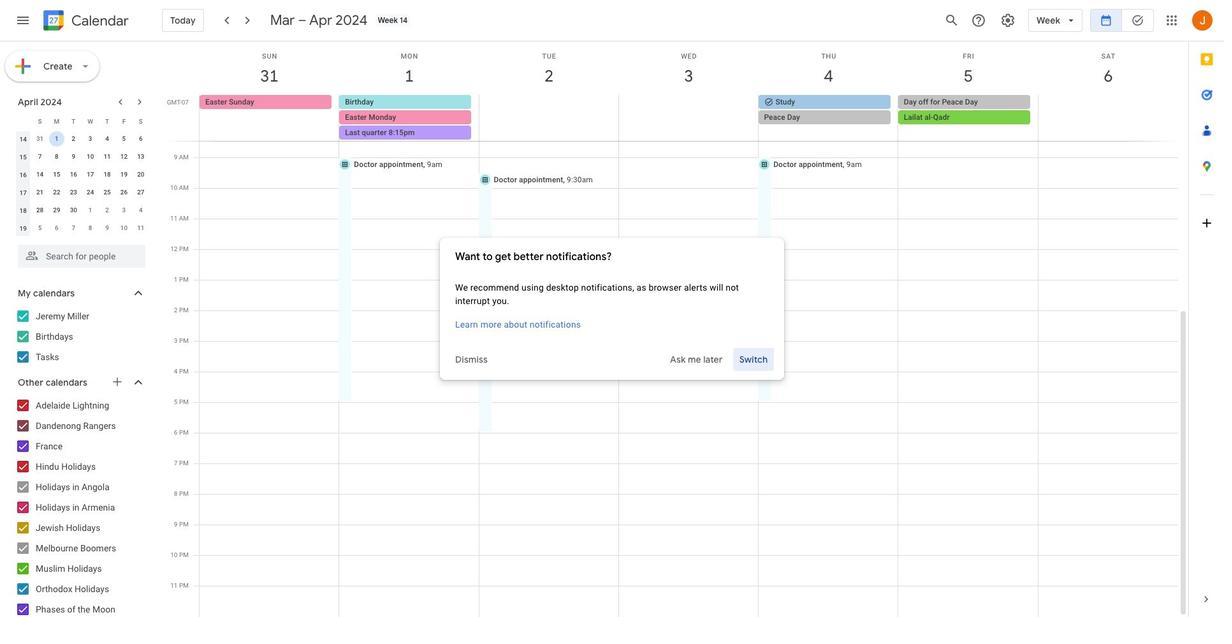 Task type: vqa. For each thing, say whether or not it's contained in the screenshot.
fourth PM from the top of the grid containing 29
no



Task type: locate. For each thing, give the bounding box(es) containing it.
2 element
[[66, 131, 81, 147]]

may 9 element
[[99, 221, 115, 236]]

tab list
[[1189, 41, 1224, 581]]

5 element
[[116, 131, 132, 147]]

4 element
[[99, 131, 115, 147]]

may 8 element
[[83, 221, 98, 236]]

14 element
[[32, 167, 48, 182]]

row group
[[15, 130, 149, 237]]

calendar element
[[41, 8, 129, 36]]

17 element
[[83, 167, 98, 182]]

8 element
[[49, 149, 64, 164]]

28 element
[[32, 203, 48, 218]]

0 horizontal spatial heading
[[69, 13, 129, 28]]

None search field
[[0, 240, 158, 268]]

1 element
[[49, 131, 64, 147]]

heading
[[69, 13, 129, 28], [455, 249, 769, 264]]

0 vertical spatial heading
[[69, 13, 129, 28]]

column header
[[15, 112, 31, 130]]

16 element
[[66, 167, 81, 182]]

may 5 element
[[32, 221, 48, 236]]

alert dialog
[[440, 237, 784, 380]]

heading inside the calendar element
[[69, 13, 129, 28]]

21 element
[[32, 185, 48, 200]]

1 horizontal spatial heading
[[455, 249, 769, 264]]

cell
[[339, 95, 479, 141], [479, 95, 619, 141], [619, 95, 758, 141], [758, 95, 898, 141], [898, 95, 1038, 141], [1038, 95, 1178, 141], [48, 130, 65, 148]]

grid
[[163, 41, 1188, 617]]

may 4 element
[[133, 203, 148, 218]]

12 element
[[116, 149, 132, 164]]

9 element
[[66, 149, 81, 164]]

1 vertical spatial heading
[[455, 249, 769, 264]]

row
[[194, 95, 1188, 141], [15, 112, 149, 130], [15, 130, 149, 148], [15, 148, 149, 166], [15, 166, 149, 184], [15, 184, 149, 201], [15, 201, 149, 219], [15, 219, 149, 237]]

my calendars list
[[3, 306, 158, 367]]

april 2024 grid
[[12, 112, 149, 237]]

cell inside row group
[[48, 130, 65, 148]]

may 7 element
[[66, 221, 81, 236]]

15 element
[[49, 167, 64, 182]]



Task type: describe. For each thing, give the bounding box(es) containing it.
18 element
[[99, 167, 115, 182]]

column header inside april 2024 grid
[[15, 112, 31, 130]]

may 6 element
[[49, 221, 64, 236]]

may 1 element
[[83, 203, 98, 218]]

7 element
[[32, 149, 48, 164]]

25 element
[[99, 185, 115, 200]]

27 element
[[133, 185, 148, 200]]

30 element
[[66, 203, 81, 218]]

other calendars list
[[3, 395, 158, 617]]

may 11 element
[[133, 221, 148, 236]]

29 element
[[49, 203, 64, 218]]

6 element
[[133, 131, 148, 147]]

26 element
[[116, 185, 132, 200]]

22 element
[[49, 185, 64, 200]]

row group inside april 2024 grid
[[15, 130, 149, 237]]

24 element
[[83, 185, 98, 200]]

may 3 element
[[116, 203, 132, 218]]

10 element
[[83, 149, 98, 164]]

may 10 element
[[116, 221, 132, 236]]

may 2 element
[[99, 203, 115, 218]]

11 element
[[99, 149, 115, 164]]

20 element
[[133, 167, 148, 182]]

march 31 element
[[32, 131, 48, 147]]

23 element
[[66, 185, 81, 200]]

13 element
[[133, 149, 148, 164]]

3 element
[[83, 131, 98, 147]]

main drawer image
[[15, 13, 31, 28]]

19 element
[[116, 167, 132, 182]]



